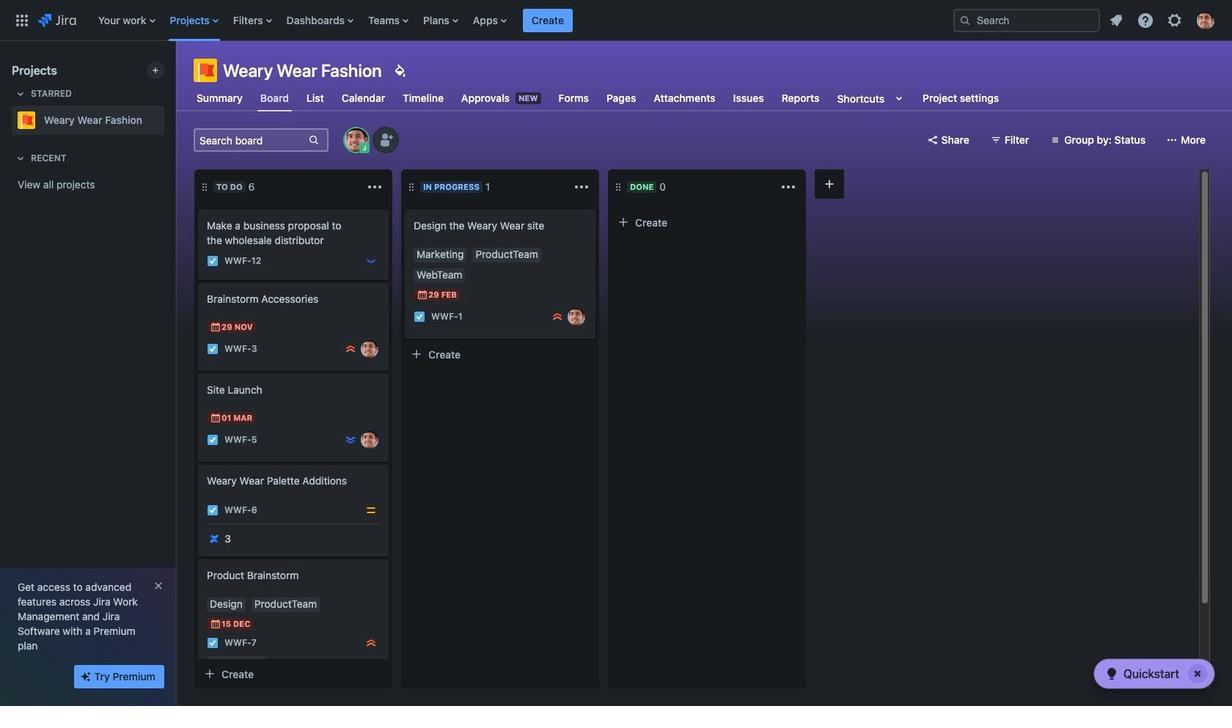 Task type: locate. For each thing, give the bounding box(es) containing it.
lowest image
[[345, 434, 357, 446]]

your profile and settings image
[[1197, 11, 1215, 29]]

0 vertical spatial highest image
[[552, 311, 563, 323]]

jira image
[[38, 11, 76, 29], [38, 11, 76, 29]]

1 horizontal spatial column actions menu image
[[780, 178, 798, 196]]

1 column actions menu image from the left
[[366, 178, 384, 196]]

remove from starred image
[[160, 112, 178, 129]]

due date: 29 november 2023 image
[[210, 321, 222, 333]]

notifications image
[[1108, 11, 1125, 29]]

Search board text field
[[195, 130, 307, 150]]

due date: 15 december 2023 image
[[210, 618, 222, 630], [210, 618, 222, 630]]

create project image
[[150, 65, 161, 76]]

due date: 01 march 2024 image
[[210, 412, 222, 424], [210, 412, 222, 424]]

1 vertical spatial highest image
[[345, 343, 357, 355]]

0 horizontal spatial james peterson image
[[361, 340, 379, 358]]

set project background image
[[391, 62, 408, 79]]

collapse recent projects image
[[12, 150, 29, 167]]

add people image
[[377, 131, 395, 149]]

task image
[[207, 255, 219, 267], [414, 311, 426, 323], [207, 343, 219, 355], [207, 434, 219, 446], [207, 505, 219, 517]]

0 vertical spatial james peterson image
[[568, 308, 585, 326]]

show subtasks image
[[243, 658, 261, 676]]

list item
[[523, 0, 573, 41]]

primary element
[[9, 0, 942, 41]]

search image
[[960, 14, 971, 26]]

1 vertical spatial james peterson image
[[361, 340, 379, 358]]

list
[[91, 0, 942, 41], [1103, 7, 1224, 33]]

column actions menu image
[[366, 178, 384, 196], [780, 178, 798, 196]]

james peterson image
[[568, 308, 585, 326], [361, 340, 379, 358]]

column actions menu image left create column "icon"
[[780, 178, 798, 196]]

0 horizontal spatial highest image
[[345, 343, 357, 355]]

james peterson image for the rightmost highest icon
[[568, 308, 585, 326]]

highest image
[[552, 311, 563, 323], [345, 343, 357, 355]]

1 horizontal spatial list
[[1103, 7, 1224, 33]]

create column image
[[821, 175, 839, 193]]

None search field
[[954, 8, 1101, 32]]

sidebar navigation image
[[160, 59, 192, 88]]

column actions menu image down the add people icon
[[366, 178, 384, 196]]

0 horizontal spatial column actions menu image
[[366, 178, 384, 196]]

0 horizontal spatial create image
[[189, 200, 207, 217]]

1 horizontal spatial james peterson image
[[568, 308, 585, 326]]

due date: 29 november 2023 image
[[210, 321, 222, 333]]

help image
[[1137, 11, 1155, 29]]

1 horizontal spatial create image
[[396, 200, 414, 217]]

create image
[[189, 200, 207, 217], [396, 200, 414, 217]]

close premium upgrade banner image
[[153, 580, 164, 592]]

tab list
[[185, 85, 1011, 112]]

banner
[[0, 0, 1233, 41]]

due date: 29 february 2024 image
[[417, 289, 428, 301], [417, 289, 428, 301]]

dismiss quickstart image
[[1186, 663, 1210, 686]]

james peterson image
[[361, 431, 379, 449]]



Task type: describe. For each thing, give the bounding box(es) containing it.
0 horizontal spatial list
[[91, 0, 942, 41]]

task image
[[207, 638, 219, 649]]

appswitcher icon image
[[13, 11, 31, 29]]

column actions menu image
[[573, 178, 591, 196]]

task image for left highest icon
[[207, 343, 219, 355]]

Search field
[[954, 8, 1101, 32]]

collapse starred projects image
[[12, 85, 29, 103]]

highest image
[[365, 638, 377, 649]]

1 create image from the left
[[189, 200, 207, 217]]

2 column actions menu image from the left
[[780, 178, 798, 196]]

medium image
[[365, 505, 377, 517]]

settings image
[[1167, 11, 1184, 29]]

james peterson image for left highest icon
[[361, 340, 379, 358]]

low image
[[365, 255, 377, 267]]

1 horizontal spatial highest image
[[552, 311, 563, 323]]

task image for the rightmost highest icon
[[414, 311, 426, 323]]

task image for lowest image
[[207, 434, 219, 446]]

check image
[[1103, 665, 1121, 683]]

2 create image from the left
[[396, 200, 414, 217]]



Task type: vqa. For each thing, say whether or not it's contained in the screenshot.
Shiba Task Force Software project's Force
no



